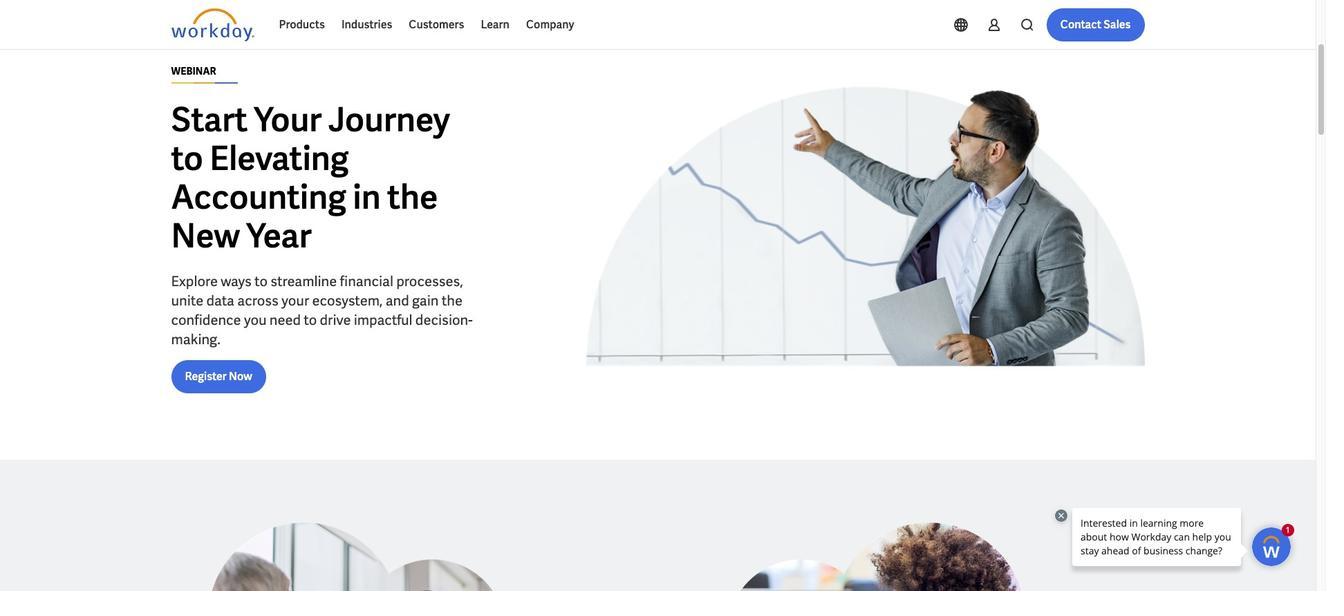 Task type: vqa. For each thing, say whether or not it's contained in the screenshot.
50% reduction in quarterly closing time.
no



Task type: locate. For each thing, give the bounding box(es) containing it.
1 horizontal spatial to
[[255, 273, 268, 291]]

1 vertical spatial to
[[255, 273, 268, 291]]

ways
[[221, 273, 252, 291]]

explore
[[171, 273, 218, 291]]

the up decision-
[[442, 292, 463, 310]]

the inside explore ways to streamline financial processes, unite data across your ecosystem, and gain the confidence you need to drive impactful decision- making.
[[442, 292, 463, 310]]

lifestyle image image
[[586, 43, 1145, 415], [171, 504, 564, 591], [669, 504, 1062, 591]]

and
[[386, 292, 409, 310]]

start
[[171, 98, 248, 141]]

learn button
[[473, 8, 518, 42]]

streamline
[[271, 273, 337, 291]]

drive
[[320, 311, 351, 329]]

impactful
[[354, 311, 413, 329]]

unite
[[171, 292, 204, 310]]

products button
[[271, 8, 333, 42]]

in
[[353, 176, 381, 219]]

2 horizontal spatial to
[[304, 311, 317, 329]]

1 vertical spatial the
[[442, 292, 463, 310]]

0 vertical spatial to
[[171, 137, 203, 180]]

1 horizontal spatial the
[[442, 292, 463, 310]]

0 vertical spatial the
[[387, 176, 438, 219]]

data
[[206, 292, 235, 310]]

start your journey to elevating accounting in the new year
[[171, 98, 450, 258]]

you
[[244, 311, 267, 329]]

contact sales
[[1061, 17, 1131, 32]]

making.
[[171, 331, 220, 349]]

customers
[[409, 17, 464, 32]]

elevating
[[210, 137, 349, 180]]

register now link
[[171, 361, 266, 394]]

contact sales link
[[1047, 8, 1145, 42]]

register
[[185, 370, 227, 384]]

need
[[270, 311, 301, 329]]

0 horizontal spatial the
[[387, 176, 438, 219]]

the
[[387, 176, 438, 219], [442, 292, 463, 310]]

explore ways to streamline financial processes, unite data across your ecosystem, and gain the confidence you need to drive impactful decision- making.
[[171, 273, 473, 349]]

to inside start your journey to elevating accounting in the new year
[[171, 137, 203, 180]]

across
[[237, 292, 279, 310]]

the right in on the left of the page
[[387, 176, 438, 219]]

new
[[171, 215, 240, 258]]

year
[[247, 215, 312, 258]]

to
[[171, 137, 203, 180], [255, 273, 268, 291], [304, 311, 317, 329]]

register now
[[185, 370, 252, 384]]

accounting
[[171, 176, 346, 219]]

0 horizontal spatial to
[[171, 137, 203, 180]]



Task type: describe. For each thing, give the bounding box(es) containing it.
decision-
[[416, 311, 473, 329]]

confidence
[[171, 311, 241, 329]]

contact
[[1061, 17, 1102, 32]]

processes,
[[397, 273, 463, 291]]

learn
[[481, 17, 510, 32]]

2 vertical spatial to
[[304, 311, 317, 329]]

industries button
[[333, 8, 401, 42]]

now
[[229, 370, 252, 384]]

gain
[[412, 292, 439, 310]]

company button
[[518, 8, 583, 42]]

ecosystem,
[[312, 292, 383, 310]]

sales
[[1104, 17, 1131, 32]]

products
[[279, 17, 325, 32]]

journey
[[328, 98, 450, 141]]

the inside start your journey to elevating accounting in the new year
[[387, 176, 438, 219]]

company
[[526, 17, 574, 32]]

go to the homepage image
[[171, 8, 254, 42]]

customers button
[[401, 8, 473, 42]]

financial
[[340, 273, 394, 291]]

industries
[[342, 17, 392, 32]]

your
[[254, 98, 322, 141]]

webinar
[[171, 65, 216, 78]]

your
[[282, 292, 309, 310]]



